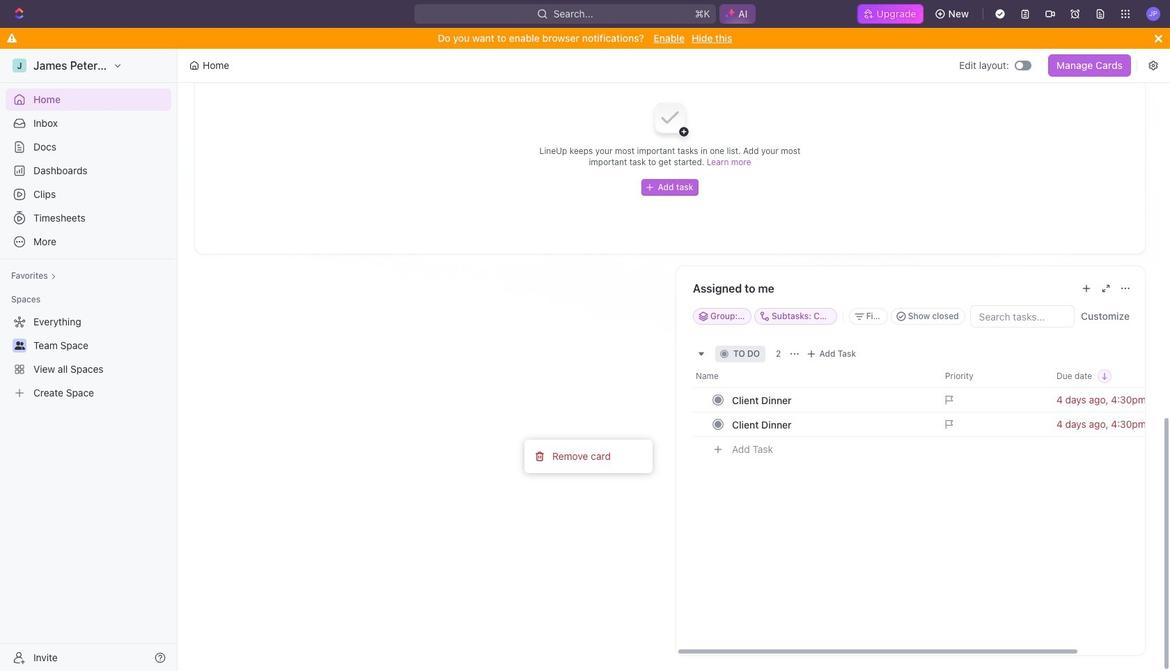 Task type: vqa. For each thing, say whether or not it's contained in the screenshot.
Customize
no



Task type: locate. For each thing, give the bounding box(es) containing it.
tree
[[6, 311, 171, 404]]



Task type: describe. For each thing, give the bounding box(es) containing it.
sidebar navigation
[[0, 49, 178, 671]]

tree inside sidebar navigation
[[6, 311, 171, 404]]

Search tasks... text field
[[971, 306, 1075, 327]]



